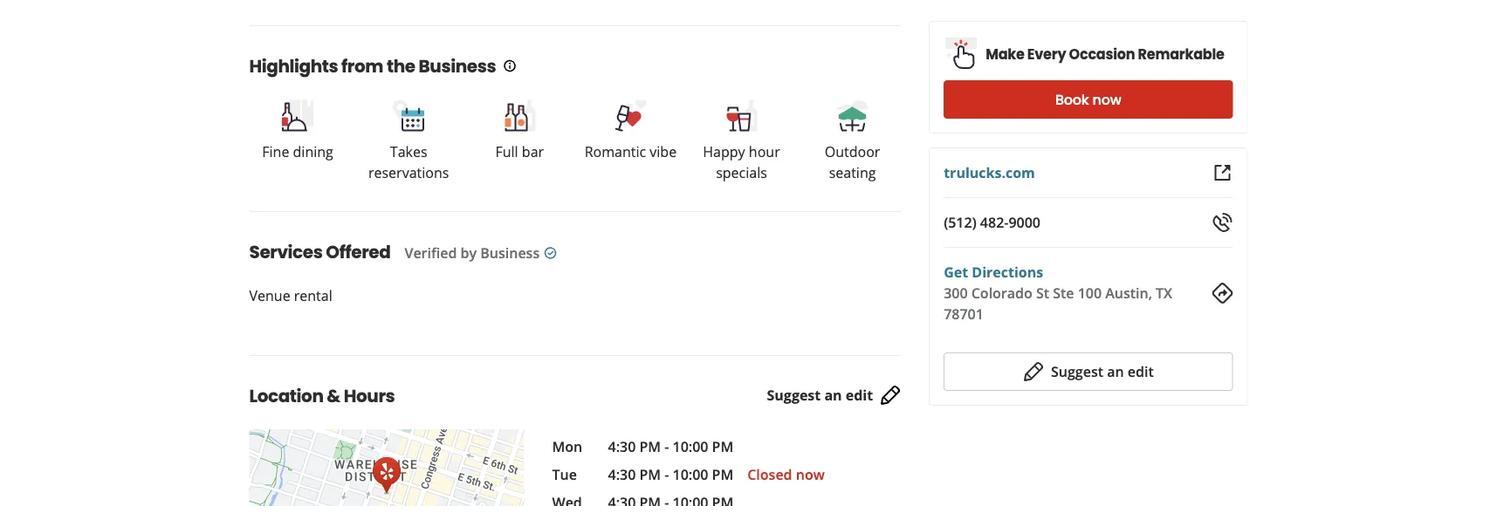 Task type: locate. For each thing, give the bounding box(es) containing it.
1 vertical spatial business
[[481, 244, 540, 262]]

now inside location & hours element
[[796, 465, 825, 484]]

offered
[[326, 240, 391, 265]]

edit inside location & hours element
[[846, 386, 873, 405]]

tue
[[552, 465, 577, 484]]

the
[[387, 54, 415, 79]]

business
[[419, 54, 496, 79], [481, 244, 540, 262]]

4:30 for mon
[[608, 437, 636, 456]]

takes reservations
[[368, 142, 449, 182]]

10:00 for tue
[[673, 465, 709, 484]]

4:30 right mon
[[608, 437, 636, 456]]

suggest inside suggest an edit link
[[767, 386, 821, 405]]

1 vertical spatial 4:30 pm - 10:00 pm
[[608, 465, 734, 484]]

4:30
[[608, 437, 636, 456], [608, 465, 636, 484]]

edit down austin,
[[1128, 362, 1154, 381]]

pm
[[640, 437, 661, 456], [712, 437, 734, 456], [640, 465, 661, 484], [712, 465, 734, 484]]

suggest inside suggest an edit button
[[1051, 362, 1104, 381]]

- for tue
[[665, 465, 669, 484]]

verified by business
[[405, 244, 540, 262]]

suggest
[[1051, 362, 1104, 381], [767, 386, 821, 405]]

1 10:00 from the top
[[673, 437, 709, 456]]

fine_dining image
[[280, 98, 315, 133]]

0 horizontal spatial edit
[[846, 386, 873, 405]]

edit left 24 pencil v2 image
[[846, 386, 873, 405]]

0 horizontal spatial an
[[825, 386, 842, 405]]

romantic vibe
[[585, 142, 677, 161]]

0 vertical spatial 4:30 pm - 10:00 pm
[[608, 437, 734, 456]]

an down austin,
[[1107, 362, 1124, 381]]

colorado
[[972, 284, 1033, 303]]

1 horizontal spatial edit
[[1128, 362, 1154, 381]]

every
[[1028, 45, 1066, 64]]

1 vertical spatial -
[[665, 465, 669, 484]]

suggest an edit
[[1051, 362, 1154, 381], [767, 386, 873, 405]]

2 - from the top
[[665, 465, 669, 484]]

0 vertical spatial edit
[[1128, 362, 1154, 381]]

map image
[[249, 430, 524, 506]]

2 4:30 pm - 10:00 pm from the top
[[608, 465, 734, 484]]

rental
[[294, 286, 332, 305]]

book now link
[[944, 80, 1233, 119]]

business right the at the top left of page
[[419, 54, 496, 79]]

1 vertical spatial 4:30
[[608, 465, 636, 484]]

services offered
[[249, 240, 391, 265]]

specials
[[716, 163, 767, 182]]

1 vertical spatial edit
[[846, 386, 873, 405]]

4:30 for tue
[[608, 465, 636, 484]]

romantic
[[585, 142, 646, 161]]

1 4:30 from the top
[[608, 437, 636, 456]]

suggest an edit left 24 pencil v2 image
[[767, 386, 873, 405]]

now
[[1093, 90, 1122, 110], [796, 465, 825, 484]]

services
[[249, 240, 323, 265]]

2 10:00 from the top
[[673, 465, 709, 484]]

1 vertical spatial an
[[825, 386, 842, 405]]

0 vertical spatial 4:30
[[608, 437, 636, 456]]

1 4:30 pm - 10:00 pm from the top
[[608, 437, 734, 456]]

24 pencil v2 image
[[1023, 362, 1044, 382]]

0 horizontal spatial now
[[796, 465, 825, 484]]

info icon image
[[503, 59, 517, 73], [503, 59, 517, 73]]

1 - from the top
[[665, 437, 669, 456]]

10:00
[[673, 437, 709, 456], [673, 465, 709, 484]]

edit inside button
[[1128, 362, 1154, 381]]

get directions link
[[944, 263, 1044, 282]]

0 vertical spatial suggest an edit
[[1051, 362, 1154, 381]]

mon
[[552, 437, 583, 456]]

get
[[944, 263, 969, 282]]

1 vertical spatial 10:00
[[673, 465, 709, 484]]

2 4:30 from the top
[[608, 465, 636, 484]]

book now
[[1056, 90, 1122, 110]]

outdoor_seating_sponsored image
[[835, 98, 870, 133]]

0 vertical spatial now
[[1093, 90, 1122, 110]]

0 vertical spatial an
[[1107, 362, 1124, 381]]

tx
[[1156, 284, 1173, 303]]

now right book
[[1093, 90, 1122, 110]]

vibe
[[650, 142, 677, 161]]

business inside "services offered" 'element'
[[481, 244, 540, 262]]

location & hours element
[[221, 355, 929, 506]]

1 vertical spatial suggest
[[767, 386, 821, 405]]

now right closed
[[796, 465, 825, 484]]

24 external link v2 image
[[1212, 162, 1233, 183]]

0 vertical spatial suggest
[[1051, 362, 1104, 381]]

1 horizontal spatial now
[[1093, 90, 1122, 110]]

hour
[[749, 142, 780, 161]]

an left 24 pencil v2 image
[[825, 386, 842, 405]]

-
[[665, 437, 669, 456], [665, 465, 669, 484]]

edit
[[1128, 362, 1154, 381], [846, 386, 873, 405]]

dining
[[293, 142, 333, 161]]

suggest an edit right 24 pencil v2 icon
[[1051, 362, 1154, 381]]

suggest an edit inside button
[[1051, 362, 1154, 381]]

1 vertical spatial now
[[796, 465, 825, 484]]

4:30 right the tue
[[608, 465, 636, 484]]

make
[[986, 45, 1025, 64]]

suggest right 24 pencil v2 icon
[[1051, 362, 1104, 381]]

0 vertical spatial -
[[665, 437, 669, 456]]

business left 16 checkmark badged v2 image
[[481, 244, 540, 262]]

1 horizontal spatial an
[[1107, 362, 1124, 381]]

- for mon
[[665, 437, 669, 456]]

venue
[[249, 286, 290, 305]]

suggest up closed now
[[767, 386, 821, 405]]

4:30 pm - 10:00 pm
[[608, 437, 734, 456], [608, 465, 734, 484]]

closed now
[[748, 465, 825, 484]]

outdoor seating
[[825, 142, 881, 182]]

get directions 300 colorado st ste 100 austin, tx 78701
[[944, 263, 1173, 324]]

happy hour specials
[[703, 142, 780, 182]]

suggest an edit link
[[767, 385, 901, 406]]

0 vertical spatial 10:00
[[673, 437, 709, 456]]

happy
[[703, 142, 745, 161]]

1 horizontal spatial suggest an edit
[[1051, 362, 1154, 381]]

an
[[1107, 362, 1124, 381], [825, 386, 842, 405]]

1 vertical spatial suggest an edit
[[767, 386, 873, 405]]

highlights from the business
[[249, 54, 496, 79]]

1 horizontal spatial suggest
[[1051, 362, 1104, 381]]

0 horizontal spatial suggest an edit
[[767, 386, 873, 405]]

from
[[341, 54, 383, 79]]

st
[[1036, 284, 1050, 303]]

0 horizontal spatial suggest
[[767, 386, 821, 405]]

suggest an edit inside location & hours element
[[767, 386, 873, 405]]



Task type: describe. For each thing, give the bounding box(es) containing it.
reservations
[[368, 163, 449, 182]]

services offered element
[[221, 211, 901, 327]]

4:30 pm - 10:00 pm for tue
[[608, 465, 734, 484]]

an inside suggest an edit button
[[1107, 362, 1124, 381]]

closed
[[748, 465, 792, 484]]

78701
[[944, 305, 984, 324]]

takes
[[390, 142, 427, 161]]

austin,
[[1106, 284, 1153, 303]]

takes_reservations image
[[391, 98, 426, 133]]

trulucks.com link
[[944, 163, 1035, 182]]

suggest an edit button
[[944, 353, 1233, 391]]

book
[[1056, 90, 1089, 110]]

remarkable
[[1138, 45, 1225, 64]]

full
[[496, 142, 518, 161]]

ste
[[1053, 284, 1074, 303]]

0 vertical spatial business
[[419, 54, 496, 79]]

10:00 for mon
[[673, 437, 709, 456]]

trulucks.com
[[944, 163, 1035, 182]]

full_bar image
[[502, 98, 537, 133]]

fine dining
[[262, 142, 333, 161]]

bar
[[522, 142, 544, 161]]

24 phone v2 image
[[1212, 212, 1233, 233]]

outdoor
[[825, 142, 881, 161]]

location & hours
[[249, 384, 395, 409]]

4:30 pm - 10:00 pm for mon
[[608, 437, 734, 456]]

venue rental
[[249, 286, 332, 305]]

full bar
[[496, 142, 544, 161]]

100
[[1078, 284, 1102, 303]]

24 pencil v2 image
[[880, 385, 901, 406]]

seating
[[829, 163, 876, 182]]

make every occasion remarkable
[[986, 45, 1225, 64]]

9000
[[1009, 213, 1041, 232]]

24 directions v2 image
[[1212, 283, 1233, 304]]

now for book now
[[1093, 90, 1122, 110]]

location
[[249, 384, 324, 409]]

romantic_vibe image
[[613, 98, 648, 133]]

(512) 482-9000
[[944, 213, 1041, 232]]

300
[[944, 284, 968, 303]]

by
[[461, 244, 477, 262]]

happy_hour_specials image
[[724, 98, 759, 133]]

(512)
[[944, 213, 977, 232]]

482-
[[980, 213, 1009, 232]]

hours
[[344, 384, 395, 409]]

verified
[[405, 244, 457, 262]]

occasion
[[1069, 45, 1135, 64]]

fine
[[262, 142, 289, 161]]

highlights
[[249, 54, 338, 79]]

directions
[[972, 263, 1044, 282]]

16 checkmark badged v2 image
[[543, 246, 557, 260]]

now for closed now
[[796, 465, 825, 484]]

an inside suggest an edit link
[[825, 386, 842, 405]]

&
[[327, 384, 340, 409]]



Task type: vqa. For each thing, say whether or not it's contained in the screenshot.
Manage
no



